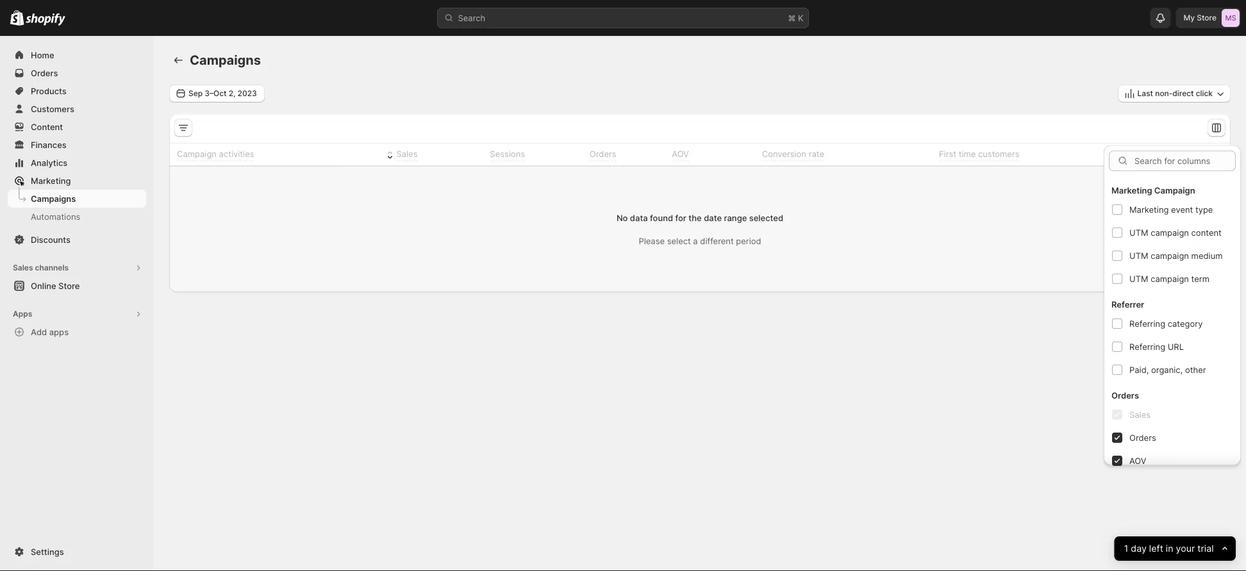 Task type: vqa. For each thing, say whether or not it's contained in the screenshot.
Search collections text field
no



Task type: describe. For each thing, give the bounding box(es) containing it.
url
[[1168, 341, 1184, 351]]

sep
[[189, 89, 203, 98]]

orders link
[[8, 64, 146, 82]]

list box for referrer
[[1108, 313, 1238, 380]]

⌘ k
[[788, 13, 804, 23]]

first
[[939, 149, 957, 159]]

found
[[650, 213, 673, 223]]

campaign for content
[[1151, 227, 1189, 237]]

select
[[667, 236, 691, 246]]

0 horizontal spatial shopify image
[[10, 10, 24, 25]]

1 horizontal spatial shopify image
[[26, 13, 66, 26]]

sales inside list box
[[1130, 409, 1151, 419]]

utm for utm campaign term
[[1130, 273, 1149, 283]]

add
[[31, 327, 47, 337]]

sales inside "button"
[[13, 263, 33, 273]]

campaign for medium
[[1151, 250, 1189, 260]]

finances
[[31, 140, 67, 150]]

online store link
[[8, 277, 146, 295]]

3–oct
[[205, 89, 227, 98]]

conversion rate
[[762, 149, 825, 159]]

1
[[1125, 543, 1129, 554]]

discounts
[[31, 235, 71, 245]]

marketing link
[[8, 172, 146, 190]]

day
[[1131, 543, 1147, 554]]

returning customers button
[[1126, 145, 1224, 164]]

returning customers
[[1141, 149, 1222, 159]]

⌘
[[788, 13, 796, 23]]

click
[[1196, 89, 1213, 98]]

sales channels
[[13, 263, 69, 273]]

medium
[[1192, 250, 1223, 260]]

last non-direct click
[[1138, 89, 1213, 98]]

products link
[[8, 82, 146, 100]]

date
[[704, 213, 722, 223]]

apps
[[13, 309, 32, 319]]

conversion
[[762, 149, 807, 159]]

marketing campaign
[[1112, 185, 1196, 195]]

sales channels button
[[8, 259, 146, 277]]

last non-direct click button
[[1119, 85, 1231, 103]]

0 horizontal spatial campaigns
[[31, 194, 76, 204]]

aov inside aov button
[[672, 149, 689, 159]]

type
[[1196, 204, 1214, 214]]

rate
[[809, 149, 825, 159]]

the
[[689, 213, 702, 223]]

products
[[31, 86, 67, 96]]

sales inside button
[[397, 149, 418, 159]]

please
[[639, 236, 665, 246]]

first time customers
[[939, 149, 1020, 159]]

in
[[1166, 543, 1174, 554]]

online store
[[31, 281, 80, 291]]

my
[[1184, 13, 1195, 22]]

referring for referring category
[[1130, 318, 1166, 328]]

time
[[959, 149, 976, 159]]

range
[[724, 213, 747, 223]]

your
[[1177, 543, 1196, 554]]

apps button
[[8, 305, 146, 323]]

first time customers button
[[925, 145, 1022, 164]]

marketing for marketing campaign
[[1112, 185, 1153, 195]]

activities
[[219, 149, 254, 159]]

marketing for marketing event type
[[1130, 204, 1169, 214]]

add apps button
[[8, 323, 146, 341]]

list box containing marketing campaign
[[1104, 171, 1241, 571]]

utm campaign content
[[1130, 227, 1222, 237]]

different
[[700, 236, 734, 246]]

settings link
[[8, 543, 146, 561]]

category
[[1168, 318, 1203, 328]]

analytics link
[[8, 154, 146, 172]]

returning
[[1141, 149, 1178, 159]]

other
[[1186, 365, 1207, 374]]

last
[[1138, 89, 1154, 98]]

direct
[[1173, 89, 1194, 98]]

event
[[1172, 204, 1194, 214]]

online
[[31, 281, 56, 291]]

sep 3–oct 2, 2023
[[189, 89, 257, 98]]

0 vertical spatial campaigns
[[190, 52, 261, 68]]

channels
[[35, 263, 69, 273]]

organic,
[[1152, 365, 1183, 374]]

marketing event type
[[1130, 204, 1214, 214]]

home
[[31, 50, 54, 60]]

0 vertical spatial campaign
[[177, 149, 217, 159]]



Task type: locate. For each thing, give the bounding box(es) containing it.
my store
[[1184, 13, 1217, 22]]

campaign activities
[[177, 149, 254, 159]]

term
[[1192, 273, 1210, 283]]

sales
[[397, 149, 418, 159], [13, 263, 33, 273], [1130, 409, 1151, 419]]

1 referring from the top
[[1130, 318, 1166, 328]]

referring
[[1130, 318, 1166, 328], [1130, 341, 1166, 351]]

sales button
[[382, 145, 420, 164]]

store for my store
[[1197, 13, 1217, 22]]

1 horizontal spatial aov
[[1130, 456, 1147, 466]]

my store image
[[1222, 9, 1240, 27]]

for
[[676, 213, 687, 223]]

referring category
[[1130, 318, 1203, 328]]

utm for utm campaign medium
[[1130, 250, 1149, 260]]

0 horizontal spatial sales
[[13, 263, 33, 273]]

store right my
[[1197, 13, 1217, 22]]

utm up referrer
[[1130, 273, 1149, 283]]

add apps
[[31, 327, 69, 337]]

selected
[[749, 213, 784, 223]]

0 horizontal spatial campaign
[[177, 149, 217, 159]]

online store button
[[0, 277, 154, 295]]

1 utm from the top
[[1130, 227, 1149, 237]]

1 horizontal spatial campaign
[[1155, 185, 1196, 195]]

0 horizontal spatial aov
[[672, 149, 689, 159]]

list box
[[1104, 171, 1241, 571], [1108, 199, 1238, 289], [1108, 313, 1238, 380], [1108, 404, 1238, 540]]

utm down marketing event type
[[1130, 227, 1149, 237]]

0 vertical spatial utm
[[1130, 227, 1149, 237]]

Search for columns text field
[[1135, 150, 1236, 171]]

campaign up marketing event type
[[1155, 185, 1196, 195]]

please select a different period
[[639, 236, 762, 246]]

2 vertical spatial utm
[[1130, 273, 1149, 283]]

campaign
[[177, 149, 217, 159], [1155, 185, 1196, 195]]

1 vertical spatial referring
[[1130, 341, 1166, 351]]

0 horizontal spatial store
[[58, 281, 80, 291]]

analytics
[[31, 158, 68, 168]]

campaign inside list box
[[1155, 185, 1196, 195]]

1 vertical spatial campaigns
[[31, 194, 76, 204]]

1 vertical spatial utm
[[1130, 250, 1149, 260]]

referrer
[[1112, 299, 1145, 309]]

campaigns
[[190, 52, 261, 68], [31, 194, 76, 204]]

discounts link
[[8, 231, 146, 249]]

3 utm from the top
[[1130, 273, 1149, 283]]

non-
[[1156, 89, 1173, 98]]

customers link
[[8, 100, 146, 118]]

paid, organic, other
[[1130, 365, 1207, 374]]

1 horizontal spatial sales
[[397, 149, 418, 159]]

list box containing sales
[[1108, 404, 1238, 540]]

utm campaign term
[[1130, 273, 1210, 283]]

sessions button
[[475, 145, 527, 164]]

store inside online store link
[[58, 281, 80, 291]]

referring up referring url
[[1130, 318, 1166, 328]]

content link
[[8, 118, 146, 136]]

finances link
[[8, 136, 146, 154]]

2 utm from the top
[[1130, 250, 1149, 260]]

customers right time
[[979, 149, 1020, 159]]

campaigns up automations
[[31, 194, 76, 204]]

data
[[630, 213, 648, 223]]

2 vertical spatial campaign
[[1151, 273, 1189, 283]]

marketing down marketing campaign
[[1130, 204, 1169, 214]]

2 campaign from the top
[[1151, 250, 1189, 260]]

campaign down marketing event type
[[1151, 227, 1189, 237]]

no data found for the date range selected
[[617, 213, 784, 223]]

sep 3–oct 2, 2023 button
[[169, 85, 265, 103]]

2,
[[229, 89, 236, 98]]

marketing up marketing event type
[[1112, 185, 1153, 195]]

orders button
[[575, 145, 619, 164]]

referring up paid,
[[1130, 341, 1166, 351]]

0 vertical spatial store
[[1197, 13, 1217, 22]]

aov button
[[657, 145, 691, 164]]

list box for orders
[[1108, 404, 1238, 540]]

orders
[[31, 68, 58, 78], [590, 149, 617, 159], [1112, 390, 1140, 400], [1130, 433, 1157, 442]]

shopify image
[[10, 10, 24, 25], [26, 13, 66, 26]]

settings
[[31, 547, 64, 557]]

3 campaign from the top
[[1151, 273, 1189, 283]]

0 horizontal spatial customers
[[979, 149, 1020, 159]]

marketing down analytics
[[31, 176, 71, 186]]

list box for marketing campaign
[[1108, 199, 1238, 289]]

automations
[[31, 212, 80, 222]]

list box containing referring category
[[1108, 313, 1238, 380]]

content
[[1192, 227, 1222, 237]]

0 vertical spatial referring
[[1130, 318, 1166, 328]]

1 customers from the left
[[979, 149, 1020, 159]]

trial
[[1198, 543, 1214, 554]]

1 vertical spatial store
[[58, 281, 80, 291]]

1 campaign from the top
[[1151, 227, 1189, 237]]

campaign left "activities"
[[177, 149, 217, 159]]

2 horizontal spatial sales
[[1130, 409, 1151, 419]]

referring for referring url
[[1130, 341, 1166, 351]]

1 horizontal spatial campaigns
[[190, 52, 261, 68]]

automations link
[[8, 208, 146, 226]]

store for online store
[[58, 281, 80, 291]]

1 vertical spatial campaign
[[1155, 185, 1196, 195]]

utm for utm campaign content
[[1130, 227, 1149, 237]]

paid,
[[1130, 365, 1149, 374]]

0 vertical spatial aov
[[672, 149, 689, 159]]

content
[[31, 122, 63, 132]]

2 vertical spatial sales
[[1130, 409, 1151, 419]]

no
[[617, 213, 628, 223]]

campaign up utm campaign term
[[1151, 250, 1189, 260]]

customers
[[31, 104, 74, 114]]

1 day left in your trial button
[[1115, 537, 1236, 561]]

2 referring from the top
[[1130, 341, 1166, 351]]

home link
[[8, 46, 146, 64]]

store down sales channels "button"
[[58, 281, 80, 291]]

1 horizontal spatial store
[[1197, 13, 1217, 22]]

1 horizontal spatial customers
[[1181, 149, 1222, 159]]

0 vertical spatial sales
[[397, 149, 418, 159]]

left
[[1150, 543, 1164, 554]]

marketing for marketing
[[31, 176, 71, 186]]

2 customers from the left
[[1181, 149, 1222, 159]]

apps
[[49, 327, 69, 337]]

utm
[[1130, 227, 1149, 237], [1130, 250, 1149, 260], [1130, 273, 1149, 283]]

period
[[736, 236, 762, 246]]

1 day left in your trial
[[1125, 543, 1214, 554]]

search
[[458, 13, 486, 23]]

referring url
[[1130, 341, 1184, 351]]

store
[[1197, 13, 1217, 22], [58, 281, 80, 291]]

campaign for term
[[1151, 273, 1189, 283]]

customers right the returning
[[1181, 149, 1222, 159]]

k
[[798, 13, 804, 23]]

1 vertical spatial campaign
[[1151, 250, 1189, 260]]

sessions
[[490, 149, 525, 159]]

campaign down "utm campaign medium"
[[1151, 273, 1189, 283]]

2023
[[238, 89, 257, 98]]

marketing
[[31, 176, 71, 186], [1112, 185, 1153, 195], [1130, 204, 1169, 214]]

aov
[[672, 149, 689, 159], [1130, 456, 1147, 466]]

0 vertical spatial campaign
[[1151, 227, 1189, 237]]

utm up utm campaign term
[[1130, 250, 1149, 260]]

1 vertical spatial aov
[[1130, 456, 1147, 466]]

campaigns up sep 3–oct 2, 2023
[[190, 52, 261, 68]]

list box containing marketing event type
[[1108, 199, 1238, 289]]

1 vertical spatial sales
[[13, 263, 33, 273]]

orders inside button
[[590, 149, 617, 159]]

a
[[693, 236, 698, 246]]



